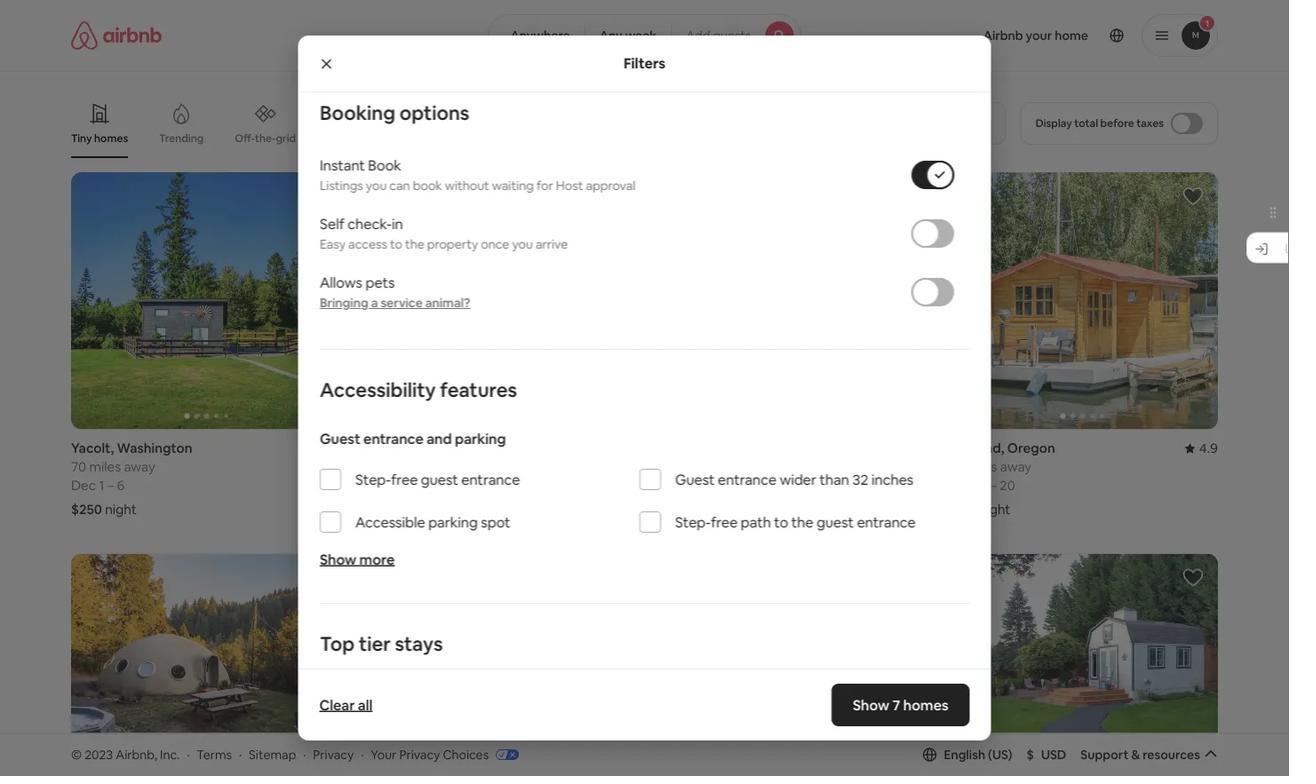 Task type: describe. For each thing, give the bounding box(es) containing it.
$
[[1027, 747, 1034, 763]]

access
[[348, 236, 387, 252]]

show 7 homes
[[853, 696, 949, 714]]

away for bend,
[[416, 459, 448, 476]]

terms link
[[197, 747, 232, 763]]

– for 98
[[401, 477, 407, 494]]

add to wishlist: yacolt, washington image
[[306, 186, 328, 207]]

your
[[371, 747, 397, 763]]

sitemap
[[249, 747, 296, 763]]

all
[[358, 696, 373, 714]]

group containing off-the-grid
[[71, 89, 914, 158]]

4.9
[[1199, 440, 1218, 457]]

display total before taxes button
[[1021, 102, 1218, 145]]

15
[[975, 477, 987, 494]]

self
[[319, 215, 344, 233]]

self check-in easy access to the property once you arrive
[[319, 215, 568, 252]]

english
[[944, 747, 986, 763]]

add guests
[[686, 28, 751, 44]]

add to wishlist: vancouver, washington image
[[1183, 567, 1204, 589]]

(us)
[[988, 747, 1013, 763]]

56
[[655, 459, 671, 476]]

total
[[1075, 116, 1098, 130]]

portland, oregon 50 miles away nov 15 – 20 night
[[947, 440, 1055, 518]]

tiny
[[71, 132, 92, 145]]

none search field containing anywhere
[[488, 14, 801, 57]]

night inside yacolt, washington 70 miles away dec 1 – 6 $250 night
[[105, 501, 137, 518]]

resources
[[1143, 747, 1200, 763]]

accessibility
[[319, 377, 435, 403]]

in
[[391, 215, 403, 233]]

book
[[412, 178, 442, 194]]

and
[[426, 430, 451, 448]]

bend, oregon 98 miles away nov 2 – 7 $148 night
[[363, 440, 450, 518]]

step-free path to the guest entrance
[[675, 513, 915, 531]]

add
[[686, 28, 710, 44]]

show for show more
[[319, 551, 356, 569]]

any week button
[[584, 14, 672, 57]]

support
[[1081, 747, 1129, 763]]

support & resources button
[[1081, 747, 1218, 763]]

booking options
[[319, 100, 469, 125]]

week
[[625, 28, 657, 44]]

easy
[[319, 236, 345, 252]]

free for path
[[711, 513, 737, 531]]

english (us)
[[944, 747, 1013, 763]]

support & resources
[[1081, 747, 1200, 763]]

add to wishlist: bend, oregon image
[[598, 186, 620, 207]]

map
[[638, 669, 664, 685]]

miles for bend,
[[382, 459, 413, 476]]

booking
[[319, 100, 395, 125]]

accessibility features
[[319, 377, 517, 403]]

guest entrance and parking
[[319, 430, 506, 448]]

1 vertical spatial parking
[[428, 513, 477, 531]]

3 · from the left
[[303, 747, 306, 763]]

washington
[[117, 440, 192, 457]]

any
[[600, 28, 623, 44]]

$148
[[363, 501, 393, 518]]

free for guest
[[391, 471, 417, 489]]

$117
[[655, 501, 682, 518]]

path
[[740, 513, 771, 531]]

0 horizontal spatial homes
[[94, 132, 128, 145]]

nov for 98
[[363, 477, 387, 494]]

miles for portland,
[[966, 459, 997, 476]]

away for yacolt,
[[124, 459, 155, 476]]

stays
[[394, 631, 442, 657]]

guest for guest entrance and parking
[[319, 430, 360, 448]]

top
[[319, 631, 354, 657]]

oregon for portland, oregon 50 miles away nov 15 – 20 night
[[1007, 440, 1055, 457]]

more
[[359, 551, 394, 569]]

1 · from the left
[[187, 747, 190, 763]]

night inside the bend, oregon 98 miles away nov 2 – 7 $148 night
[[396, 501, 427, 518]]

instant
[[319, 156, 365, 174]]

animal?
[[425, 295, 470, 311]]

anywhere button
[[488, 14, 585, 57]]

night inside 56 miles away nov 11 – 16 $117 night
[[685, 501, 717, 518]]

1 privacy from the left
[[313, 747, 354, 763]]

listings
[[319, 178, 363, 194]]

once
[[481, 236, 509, 252]]

pets
[[365, 273, 395, 291]]

guests
[[713, 28, 751, 44]]

32
[[852, 471, 868, 489]]

entrance up path on the right bottom of the page
[[718, 471, 776, 489]]

before
[[1101, 116, 1134, 130]]

&
[[1132, 747, 1140, 763]]

1 vertical spatial to
[[774, 513, 788, 531]]

english (us) button
[[923, 747, 1013, 763]]

property
[[427, 236, 478, 252]]

2 · from the left
[[239, 747, 242, 763]]

show for show map
[[604, 669, 636, 685]]

a
[[371, 295, 378, 311]]

7 inside filters dialog
[[892, 696, 900, 714]]

away for portland,
[[1000, 459, 1032, 476]]

clear
[[319, 696, 355, 714]]

98
[[363, 459, 379, 476]]

the-
[[255, 131, 276, 145]]

2
[[390, 477, 398, 494]]

add to wishlist: eugene, oregon image
[[306, 567, 328, 589]]

choices
[[443, 747, 489, 763]]

off-the-grid
[[235, 131, 296, 145]]

your privacy choices link
[[371, 747, 519, 764]]

20
[[1000, 477, 1015, 494]]

nov for 50
[[947, 477, 972, 494]]

add to wishlist: portland, oregon image
[[1183, 186, 1204, 207]]

without
[[445, 178, 489, 194]]

allows pets bringing a service animal?
[[319, 273, 470, 311]]

any week
[[600, 28, 657, 44]]

grid
[[276, 131, 296, 145]]



Task type: vqa. For each thing, say whether or not it's contained in the screenshot.
Accuracy's the 4.9
no



Task type: locate. For each thing, give the bounding box(es) containing it.
1 miles from the left
[[89, 459, 121, 476]]

display total before taxes
[[1036, 116, 1164, 130]]

4 miles from the left
[[966, 459, 997, 476]]

night down 6
[[105, 501, 137, 518]]

privacy link
[[313, 747, 354, 763]]

away down washington
[[124, 459, 155, 476]]

nov inside 56 miles away nov 11 – 16 $117 night
[[655, 477, 680, 494]]

to down in
[[390, 236, 402, 252]]

parking
[[455, 430, 506, 448], [428, 513, 477, 531]]

oregon inside the bend, oregon 98 miles away nov 2 – 7 $148 night
[[402, 440, 450, 457]]

oregon
[[402, 440, 450, 457], [1007, 440, 1055, 457]]

can
[[389, 178, 410, 194]]

oregon up 20
[[1007, 440, 1055, 457]]

night inside portland, oregon 50 miles away nov 15 – 20 night
[[979, 501, 1011, 518]]

show more button
[[319, 551, 394, 569]]

miles
[[89, 459, 121, 476], [382, 459, 413, 476], [673, 459, 705, 476], [966, 459, 997, 476]]

1 horizontal spatial free
[[711, 513, 737, 531]]

0 vertical spatial to
[[390, 236, 402, 252]]

1 horizontal spatial step-
[[675, 513, 711, 531]]

7 inside the bend, oregon 98 miles away nov 2 – 7 $148 night
[[410, 477, 418, 494]]

waiting
[[492, 178, 533, 194]]

1 vertical spatial free
[[711, 513, 737, 531]]

1 vertical spatial 7
[[892, 696, 900, 714]]

3 – from the left
[[696, 477, 703, 494]]

nov left 2
[[363, 477, 387, 494]]

0 vertical spatial parking
[[455, 430, 506, 448]]

1 horizontal spatial homes
[[903, 696, 949, 714]]

dec
[[71, 477, 96, 494]]

4 · from the left
[[361, 747, 364, 763]]

4 night from the left
[[979, 501, 1011, 518]]

– right 1
[[107, 477, 114, 494]]

sitemap link
[[249, 747, 296, 763]]

miles for yacolt,
[[89, 459, 121, 476]]

the
[[405, 236, 424, 252], [791, 513, 813, 531]]

1 horizontal spatial show
[[604, 669, 636, 685]]

than
[[819, 471, 849, 489]]

entrance up spot
[[461, 471, 520, 489]]

off-
[[235, 131, 255, 145]]

your privacy choices
[[371, 747, 489, 763]]

1 horizontal spatial guest
[[816, 513, 854, 531]]

yacolt,
[[71, 440, 114, 457]]

0 horizontal spatial to
[[390, 236, 402, 252]]

portland,
[[947, 440, 1005, 457]]

you inside self check-in easy access to the property once you arrive
[[512, 236, 533, 252]]

0 horizontal spatial free
[[391, 471, 417, 489]]

away inside portland, oregon 50 miles away nov 15 – 20 night
[[1000, 459, 1032, 476]]

0 vertical spatial step-
[[355, 471, 391, 489]]

terms · sitemap · privacy ·
[[197, 747, 364, 763]]

– inside portland, oregon 50 miles away nov 15 – 20 night
[[990, 477, 997, 494]]

step- up the $148
[[355, 471, 391, 489]]

host
[[556, 178, 583, 194]]

allows
[[319, 273, 362, 291]]

entrance
[[363, 430, 423, 448], [461, 471, 520, 489], [718, 471, 776, 489], [857, 513, 915, 531]]

bringing a service animal? button
[[319, 295, 470, 311]]

top tier stays
[[319, 631, 442, 657]]

1 horizontal spatial oregon
[[1007, 440, 1055, 457]]

for
[[536, 178, 553, 194]]

away inside yacolt, washington 70 miles away dec 1 – 6 $250 night
[[124, 459, 155, 476]]

you down book
[[365, 178, 386, 194]]

3 night from the left
[[685, 501, 717, 518]]

3 nov from the left
[[947, 477, 972, 494]]

homes up english
[[903, 696, 949, 714]]

0 horizontal spatial 7
[[410, 477, 418, 494]]

– right 11
[[696, 477, 703, 494]]

privacy inside your privacy choices "link"
[[399, 747, 440, 763]]

1 horizontal spatial you
[[512, 236, 533, 252]]

show 7 homes link
[[831, 684, 970, 727]]

group
[[71, 89, 914, 158], [71, 172, 342, 430], [363, 172, 634, 430], [655, 172, 926, 430], [947, 172, 1218, 430], [71, 554, 342, 777], [363, 554, 634, 777], [655, 554, 926, 777], [947, 554, 1218, 777]]

1 horizontal spatial privacy
[[399, 747, 440, 763]]

privacy right your
[[399, 747, 440, 763]]

miles up 2
[[382, 459, 413, 476]]

filters dialog
[[298, 36, 991, 777]]

4.9 out of 5 average rating image
[[1185, 440, 1218, 457]]

© 2023 airbnb, inc. ·
[[71, 747, 190, 763]]

airbnb,
[[116, 747, 157, 763]]

show more
[[319, 551, 394, 569]]

2 horizontal spatial show
[[853, 696, 889, 714]]

1 horizontal spatial nov
[[655, 477, 680, 494]]

inches
[[871, 471, 913, 489]]

70
[[71, 459, 86, 476]]

show map button
[[586, 655, 703, 698]]

away down and on the left bottom of the page
[[416, 459, 448, 476]]

spot
[[480, 513, 510, 531]]

· left your
[[361, 747, 364, 763]]

accessible parking spot
[[355, 513, 510, 531]]

nov down 56
[[655, 477, 680, 494]]

2 away from the left
[[416, 459, 448, 476]]

the down 'wider'
[[791, 513, 813, 531]]

1 horizontal spatial 7
[[892, 696, 900, 714]]

step- for step-free guest entrance
[[355, 471, 391, 489]]

3 miles from the left
[[673, 459, 705, 476]]

0 vertical spatial homes
[[94, 132, 128, 145]]

miles up 15
[[966, 459, 997, 476]]

0 horizontal spatial guest
[[421, 471, 458, 489]]

0 vertical spatial the
[[405, 236, 424, 252]]

inc.
[[160, 747, 180, 763]]

the left property
[[405, 236, 424, 252]]

miles inside portland, oregon 50 miles away nov 15 – 20 night
[[966, 459, 997, 476]]

options
[[399, 100, 469, 125]]

privacy down clear
[[313, 747, 354, 763]]

miles inside the bend, oregon 98 miles away nov 2 – 7 $148 night
[[382, 459, 413, 476]]

bringing
[[319, 295, 368, 311]]

· left privacy link
[[303, 747, 306, 763]]

0 horizontal spatial you
[[365, 178, 386, 194]]

tiny homes
[[71, 132, 128, 145]]

profile element
[[822, 0, 1218, 71]]

– inside yacolt, washington 70 miles away dec 1 – 6 $250 night
[[107, 477, 114, 494]]

0 horizontal spatial show
[[319, 551, 356, 569]]

you right once
[[512, 236, 533, 252]]

50
[[947, 459, 963, 476]]

step-free guest entrance
[[355, 471, 520, 489]]

filters
[[624, 54, 666, 72]]

0 vertical spatial free
[[391, 471, 417, 489]]

guest down than
[[816, 513, 854, 531]]

©
[[71, 747, 82, 763]]

guest left bend,
[[319, 430, 360, 448]]

parking left spot
[[428, 513, 477, 531]]

service
[[380, 295, 422, 311]]

oregon up step-free guest entrance
[[402, 440, 450, 457]]

0 vertical spatial guest
[[319, 430, 360, 448]]

night down 20
[[979, 501, 1011, 518]]

usd
[[1041, 747, 1067, 763]]

1 vertical spatial you
[[512, 236, 533, 252]]

away up 16
[[708, 459, 740, 476]]

yacolt, washington 70 miles away dec 1 – 6 $250 night
[[71, 440, 192, 518]]

2 oregon from the left
[[1007, 440, 1055, 457]]

0 horizontal spatial nov
[[363, 477, 387, 494]]

away up 20
[[1000, 459, 1032, 476]]

add guests button
[[671, 14, 801, 57]]

0 horizontal spatial guest
[[319, 430, 360, 448]]

1 horizontal spatial the
[[791, 513, 813, 531]]

4 away from the left
[[1000, 459, 1032, 476]]

miles inside 56 miles away nov 11 – 16 $117 night
[[673, 459, 705, 476]]

you inside instant book listings you can book without waiting for host approval
[[365, 178, 386, 194]]

clear all
[[319, 696, 373, 714]]

1 horizontal spatial guest
[[675, 471, 714, 489]]

2 horizontal spatial nov
[[947, 477, 972, 494]]

bend,
[[363, 440, 399, 457]]

1 away from the left
[[124, 459, 155, 476]]

0 vertical spatial guest
[[421, 471, 458, 489]]

– for 50
[[990, 477, 997, 494]]

homes right tiny
[[94, 132, 128, 145]]

show for show 7 homes
[[853, 696, 889, 714]]

you
[[365, 178, 386, 194], [512, 236, 533, 252]]

show inside button
[[604, 669, 636, 685]]

oregon for bend, oregon 98 miles away nov 2 – 7 $148 night
[[402, 440, 450, 457]]

homes
[[94, 132, 128, 145], [903, 696, 949, 714]]

the inside self check-in easy access to the property once you arrive
[[405, 236, 424, 252]]

2 miles from the left
[[382, 459, 413, 476]]

2023
[[85, 747, 113, 763]]

to right path on the right bottom of the page
[[774, 513, 788, 531]]

1 vertical spatial show
[[604, 669, 636, 685]]

away inside 56 miles away nov 11 – 16 $117 night
[[708, 459, 740, 476]]

0 vertical spatial you
[[365, 178, 386, 194]]

–
[[107, 477, 114, 494], [401, 477, 407, 494], [696, 477, 703, 494], [990, 477, 997, 494]]

step- down 11
[[675, 513, 711, 531]]

entrance up "98"
[[363, 430, 423, 448]]

show
[[319, 551, 356, 569], [604, 669, 636, 685], [853, 696, 889, 714]]

0 vertical spatial 7
[[410, 477, 418, 494]]

2 night from the left
[[396, 501, 427, 518]]

0 horizontal spatial privacy
[[313, 747, 354, 763]]

night down 2
[[396, 501, 427, 518]]

free right "98"
[[391, 471, 417, 489]]

$ usd
[[1027, 747, 1067, 763]]

miles inside yacolt, washington 70 miles away dec 1 – 6 $250 night
[[89, 459, 121, 476]]

11
[[682, 477, 694, 494]]

1 – from the left
[[107, 477, 114, 494]]

guest for guest entrance wider than 32 inches
[[675, 471, 714, 489]]

miles up 11
[[673, 459, 705, 476]]

away inside the bend, oregon 98 miles away nov 2 – 7 $148 night
[[416, 459, 448, 476]]

1 oregon from the left
[[402, 440, 450, 457]]

2 vertical spatial show
[[853, 696, 889, 714]]

1 vertical spatial step-
[[675, 513, 711, 531]]

miles up 1
[[89, 459, 121, 476]]

wider
[[779, 471, 816, 489]]

nov inside portland, oregon 50 miles away nov 15 – 20 night
[[947, 477, 972, 494]]

night down 16
[[685, 501, 717, 518]]

1 nov from the left
[[363, 477, 387, 494]]

homes inside filters dialog
[[903, 696, 949, 714]]

guest entrance wider than 32 inches
[[675, 471, 913, 489]]

1 vertical spatial guest
[[675, 471, 714, 489]]

2 – from the left
[[401, 477, 407, 494]]

tier
[[358, 631, 390, 657]]

· right terms link
[[239, 747, 242, 763]]

3 away from the left
[[708, 459, 740, 476]]

7
[[410, 477, 418, 494], [892, 696, 900, 714]]

oregon inside portland, oregon 50 miles away nov 15 – 20 night
[[1007, 440, 1055, 457]]

instant book listings you can book without waiting for host approval
[[319, 156, 635, 194]]

display
[[1036, 116, 1072, 130]]

· right the inc.
[[187, 747, 190, 763]]

nov down '50'
[[947, 477, 972, 494]]

2 nov from the left
[[655, 477, 680, 494]]

56 miles away nov 11 – 16 $117 night
[[655, 459, 740, 518]]

0 horizontal spatial step-
[[355, 471, 391, 489]]

entrance down inches
[[857, 513, 915, 531]]

– right 2
[[401, 477, 407, 494]]

guest right 56
[[675, 471, 714, 489]]

16
[[706, 477, 719, 494]]

1 night from the left
[[105, 501, 137, 518]]

– inside the bend, oregon 98 miles away nov 2 – 7 $148 night
[[401, 477, 407, 494]]

to inside self check-in easy access to the property once you arrive
[[390, 236, 402, 252]]

0 horizontal spatial oregon
[[402, 440, 450, 457]]

– for 70
[[107, 477, 114, 494]]

nov inside the bend, oregon 98 miles away nov 2 – 7 $148 night
[[363, 477, 387, 494]]

guest down and on the left bottom of the page
[[421, 471, 458, 489]]

1 vertical spatial guest
[[816, 513, 854, 531]]

– inside 56 miles away nov 11 – 16 $117 night
[[696, 477, 703, 494]]

free left path on the right bottom of the page
[[711, 513, 737, 531]]

4 – from the left
[[990, 477, 997, 494]]

free
[[391, 471, 417, 489], [711, 513, 737, 531]]

2 privacy from the left
[[399, 747, 440, 763]]

step- for step-free path to the guest entrance
[[675, 513, 711, 531]]

0 vertical spatial show
[[319, 551, 356, 569]]

None search field
[[488, 14, 801, 57]]

accessible
[[355, 513, 425, 531]]

1 vertical spatial the
[[791, 513, 813, 531]]

arrive
[[535, 236, 568, 252]]

1
[[99, 477, 104, 494]]

1 horizontal spatial to
[[774, 513, 788, 531]]

– right 15
[[990, 477, 997, 494]]

parking right and on the left bottom of the page
[[455, 430, 506, 448]]

1 vertical spatial homes
[[903, 696, 949, 714]]

guest
[[319, 430, 360, 448], [675, 471, 714, 489]]

0 horizontal spatial the
[[405, 236, 424, 252]]



